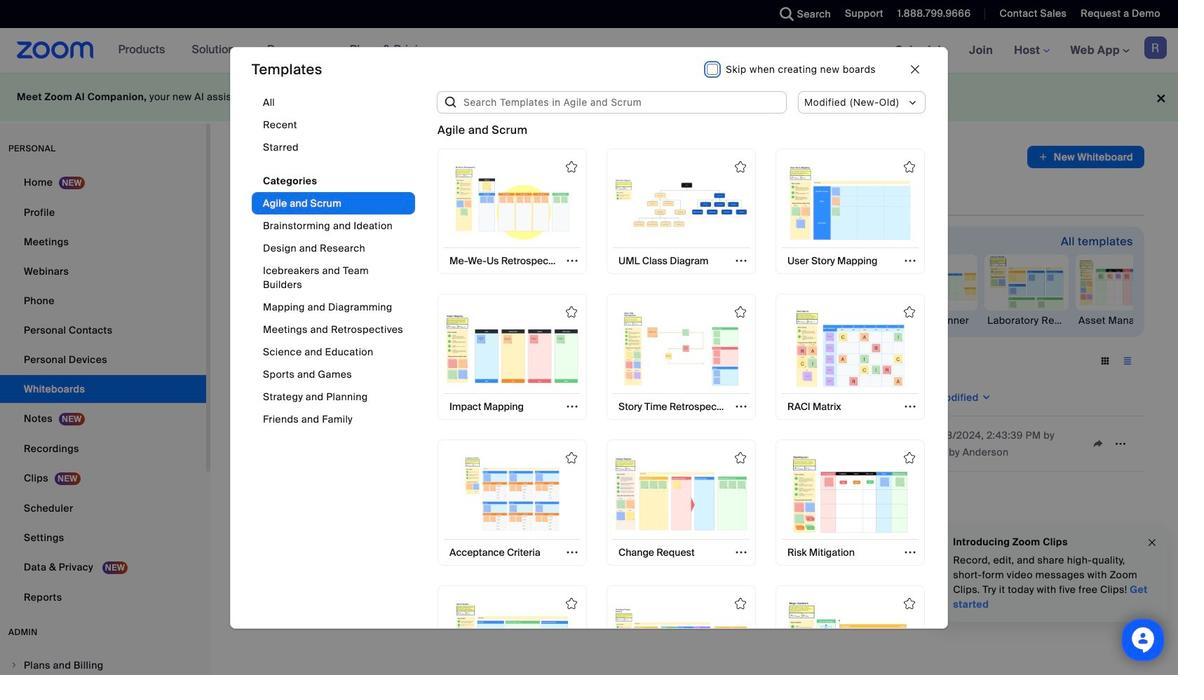Task type: vqa. For each thing, say whether or not it's contained in the screenshot.
Add to Starred icon related to Thumbnail for Impact Mapping in the left of the page
yes



Task type: locate. For each thing, give the bounding box(es) containing it.
add to starred image inside card for template impact mapping element
[[566, 307, 577, 318]]

add to starred image for thumbnail for me-we-us retrospective
[[566, 161, 577, 172]]

add to starred image inside card for template risk mitigation 'element'
[[904, 452, 916, 464]]

thumbnail for change request image
[[615, 455, 748, 534]]

add to starred image for thumbnail for user story mapping
[[904, 161, 916, 172]]

thumbnail for prioritized product backlog image
[[615, 601, 748, 676]]

close image
[[911, 65, 920, 73], [1147, 535, 1158, 551]]

add to starred image inside card for template user story mapping element
[[904, 161, 916, 172]]

add to starred image inside card for template sprint review element
[[566, 598, 577, 609]]

learning experience canvas element
[[438, 314, 522, 328]]

0 horizontal spatial close image
[[911, 65, 920, 73]]

cell
[[247, 439, 258, 450], [796, 441, 931, 447]]

card for template sprint review element
[[438, 586, 587, 676]]

card for template change request element
[[607, 440, 756, 566]]

status
[[438, 122, 528, 139]]

list mode, selected image
[[1117, 355, 1139, 368]]

add to starred image for thumbnail for acceptance criteria
[[566, 452, 577, 464]]

card for template story time retrospective element
[[607, 294, 756, 420]]

footer
[[0, 73, 1179, 121]]

thumbnail for risk mitigation image
[[784, 455, 917, 534]]

add to starred image inside card for template uml class diagram element
[[735, 161, 746, 172]]

add to starred image for 'thumbnail for risk mitigation'
[[904, 452, 916, 464]]

categories element
[[252, 91, 415, 444]]

Search Templates in Agile and Scrum text field
[[458, 91, 787, 113]]

fun fact element
[[347, 314, 431, 328]]

add to starred image inside card for template acceptance criteria element
[[566, 452, 577, 464]]

card for template risk mitigation element
[[776, 440, 925, 566]]

laboratory report element
[[985, 314, 1069, 328]]

thumbnail for impact mapping image
[[446, 310, 579, 388]]

card for template uml class diagram element
[[607, 148, 756, 275]]

thumbnail for uml class diagram image
[[615, 164, 748, 242]]

add to starred image inside card for template story time retrospective element
[[735, 307, 746, 318]]

add to starred image for thumbnail for uml class diagram
[[735, 161, 746, 172]]

add to starred image
[[566, 161, 577, 172], [735, 161, 746, 172], [904, 161, 916, 172], [904, 307, 916, 318], [904, 452, 916, 464], [904, 598, 916, 609]]

1 horizontal spatial cell
[[796, 441, 931, 447]]

banner
[[0, 28, 1179, 74]]

add to starred image inside card for template prioritized product backlog element
[[735, 598, 746, 609]]

add to starred image inside card for template change request element
[[735, 452, 746, 464]]

add to starred image
[[566, 307, 577, 318], [735, 307, 746, 318], [566, 452, 577, 464], [735, 452, 746, 464], [566, 598, 577, 609], [735, 598, 746, 609]]

add to starred image inside card for template me-we-us retrospective element
[[566, 161, 577, 172]]

application
[[1028, 146, 1145, 168], [244, 380, 1145, 472], [566, 434, 655, 455]]

add to starred image inside card for template raci matrix element
[[904, 307, 916, 318]]

thumbnail for me-we-us retrospective image
[[446, 164, 579, 242]]

add to starred image for thumbnail for impact mapping
[[566, 307, 577, 318]]

1 vertical spatial close image
[[1147, 535, 1158, 551]]

0 vertical spatial close image
[[911, 65, 920, 73]]

card for template impact mapping element
[[438, 294, 587, 420]]

card for template prioritized product backlog element
[[607, 586, 756, 676]]

thumbnail for sprint review image
[[446, 601, 579, 676]]

card for template raci matrix element
[[776, 294, 925, 420]]

add to starred image for thumbnail for change request
[[735, 452, 746, 464]]

card for template user story mapping element
[[776, 148, 925, 275]]

product information navigation
[[108, 28, 443, 73]]



Task type: describe. For each thing, give the bounding box(es) containing it.
grid mode, not selected image
[[1094, 355, 1117, 368]]

add to starred image inside card for template magic quadrant element
[[904, 598, 916, 609]]

thumbnail for magic quadrant image
[[784, 601, 917, 676]]

thumbnail for acceptance criteria image
[[446, 455, 579, 534]]

personal menu menu
[[0, 168, 206, 613]]

card for template magic quadrant element
[[776, 586, 925, 676]]

Search text field
[[250, 350, 369, 373]]

thumbnail for raci matrix image
[[784, 310, 917, 388]]

asset management element
[[1076, 314, 1160, 328]]

weekly schedule element
[[711, 314, 796, 328]]

add to starred image for "thumbnail for raci matrix"
[[904, 307, 916, 318]]

digital marketing canvas element
[[529, 314, 613, 328]]

me-we-us retrospective element
[[255, 314, 340, 328]]

show and tell with a twist element
[[803, 314, 887, 328]]

weekly planner element
[[894, 314, 978, 328]]

1 horizontal spatial close image
[[1147, 535, 1158, 551]]

meetings navigation
[[885, 28, 1179, 74]]

add to starred image for thumbnail for story time retrospective
[[735, 307, 746, 318]]

card for template acceptance criteria element
[[438, 440, 587, 566]]

0 horizontal spatial cell
[[247, 439, 258, 450]]

thumbnail for user story mapping image
[[784, 164, 917, 242]]

card for template me-we-us retrospective element
[[438, 148, 587, 275]]

thumbnail for story time retrospective image
[[615, 310, 748, 388]]

uml class diagram element
[[620, 314, 704, 328]]

tabs of all whiteboard page tab list
[[244, 180, 857, 216]]



